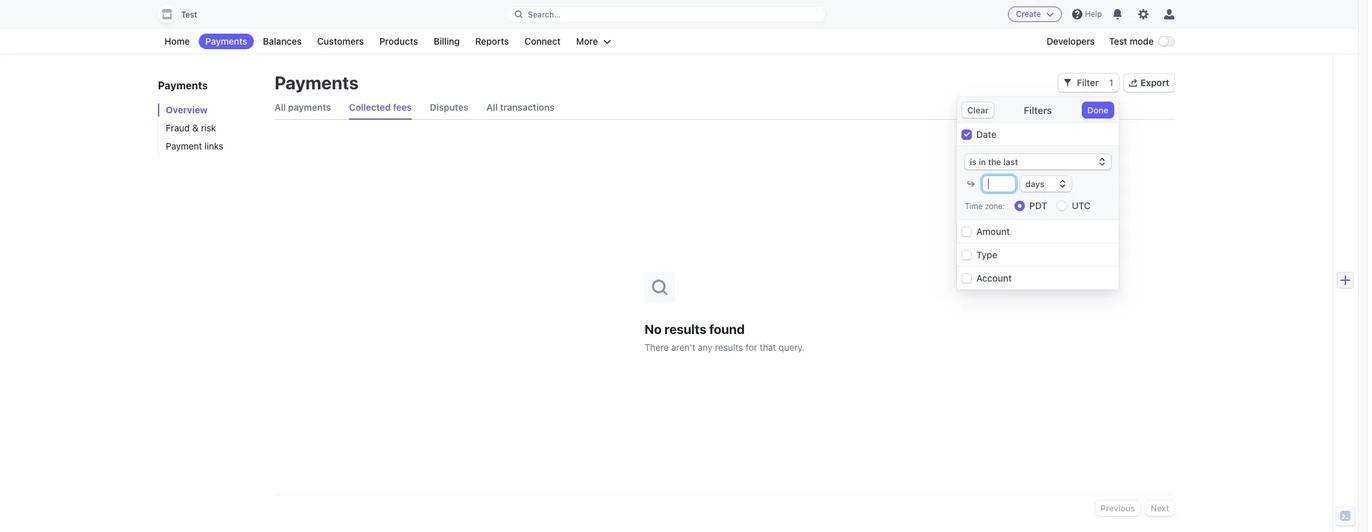Task type: describe. For each thing, give the bounding box(es) containing it.
time
[[965, 201, 983, 211]]

payments
[[288, 102, 331, 113]]

for
[[746, 342, 757, 353]]

test mode
[[1109, 36, 1154, 47]]

tab list containing all payments
[[275, 96, 1175, 120]]

balances
[[263, 36, 302, 47]]

all payments
[[275, 102, 331, 113]]

search…
[[528, 9, 561, 19]]

collected fees link
[[349, 96, 412, 119]]

previous button
[[1095, 500, 1140, 516]]

next
[[1151, 503, 1169, 513]]

Search… search field
[[507, 6, 825, 22]]

account
[[976, 273, 1012, 284]]

test button
[[158, 5, 210, 23]]

payments up payments
[[275, 72, 359, 93]]

time zone:
[[965, 201, 1005, 211]]

links
[[204, 141, 223, 152]]

create
[[1016, 9, 1041, 19]]

clear button
[[962, 102, 994, 118]]

products
[[379, 36, 418, 47]]

no results found there aren't any results for that query.
[[645, 321, 805, 353]]

more button
[[570, 34, 617, 49]]

clear
[[967, 105, 988, 115]]

export
[[1141, 77, 1169, 88]]

billing link
[[427, 34, 466, 49]]

1
[[1109, 77, 1113, 88]]

svg image
[[1064, 79, 1072, 87]]

developers
[[1047, 36, 1095, 47]]

&
[[192, 122, 199, 133]]

collected fees
[[349, 102, 412, 113]]

next button
[[1145, 500, 1175, 516]]

payments right home
[[205, 36, 247, 47]]

filter
[[1077, 77, 1099, 88]]

customers
[[317, 36, 364, 47]]

amount
[[976, 226, 1010, 237]]

all transactions link
[[487, 96, 555, 119]]

collected
[[349, 102, 391, 113]]

there
[[645, 342, 669, 353]]

reports
[[475, 36, 509, 47]]

home link
[[158, 34, 196, 49]]

more
[[576, 36, 598, 47]]

1 horizontal spatial results
[[715, 342, 743, 353]]



Task type: locate. For each thing, give the bounding box(es) containing it.
date
[[976, 129, 996, 140]]

billing
[[434, 36, 460, 47]]

export button
[[1124, 74, 1175, 92]]

disputes link
[[430, 96, 468, 119]]

connect link
[[518, 34, 567, 49]]

fraud & risk link
[[158, 122, 262, 135]]

done
[[1087, 105, 1108, 115]]

help button
[[1067, 4, 1107, 25]]

developers link
[[1040, 34, 1101, 49]]

pdt
[[1029, 200, 1047, 211]]

query.
[[779, 342, 805, 353]]

1 horizontal spatial test
[[1109, 36, 1127, 47]]

0 vertical spatial test
[[181, 10, 197, 19]]

products link
[[373, 34, 425, 49]]

zone:
[[985, 201, 1005, 211]]

all transactions
[[487, 102, 555, 113]]

customers link
[[311, 34, 370, 49]]

balances link
[[256, 34, 308, 49]]

all for all payments
[[275, 102, 286, 113]]

all payments link
[[275, 96, 331, 119]]

create button
[[1008, 6, 1062, 22]]

1 vertical spatial test
[[1109, 36, 1127, 47]]

connect
[[524, 36, 561, 47]]

0 vertical spatial results
[[664, 321, 706, 336]]

disputes
[[430, 102, 468, 113]]

filters
[[1024, 104, 1052, 116]]

found
[[709, 321, 745, 336]]

test left mode
[[1109, 36, 1127, 47]]

any
[[698, 342, 713, 353]]

overview link
[[158, 104, 262, 117]]

1 horizontal spatial all
[[487, 102, 498, 113]]

payments link
[[199, 34, 254, 49]]

reports link
[[469, 34, 515, 49]]

test for test
[[181, 10, 197, 19]]

0 horizontal spatial results
[[664, 321, 706, 336]]

test inside button
[[181, 10, 197, 19]]

home
[[164, 36, 190, 47]]

transactions
[[500, 102, 555, 113]]

risk
[[201, 122, 216, 133]]

all left payments
[[275, 102, 286, 113]]

payment
[[166, 141, 202, 152]]

0 horizontal spatial test
[[181, 10, 197, 19]]

results down found
[[715, 342, 743, 353]]

fraud & risk
[[166, 122, 216, 133]]

payment links
[[166, 141, 223, 152]]

test
[[181, 10, 197, 19], [1109, 36, 1127, 47]]

test up home
[[181, 10, 197, 19]]

all for all transactions
[[487, 102, 498, 113]]

no
[[645, 321, 662, 336]]

None number field
[[983, 176, 1015, 192]]

that
[[760, 342, 776, 353]]

test for test mode
[[1109, 36, 1127, 47]]

aren't
[[671, 342, 695, 353]]

type
[[976, 249, 997, 260]]

payment links link
[[158, 140, 262, 153]]

previous
[[1100, 503, 1135, 513]]

mode
[[1130, 36, 1154, 47]]

0 horizontal spatial all
[[275, 102, 286, 113]]

all
[[275, 102, 286, 113], [487, 102, 498, 113]]

2 all from the left
[[487, 102, 498, 113]]

payments
[[205, 36, 247, 47], [275, 72, 359, 93], [158, 80, 208, 91]]

all inside all transactions link
[[487, 102, 498, 113]]

1 all from the left
[[275, 102, 286, 113]]

help
[[1085, 9, 1102, 19]]

done button
[[1082, 102, 1114, 118]]

Search… text field
[[507, 6, 825, 22]]

tab list
[[275, 96, 1175, 120]]

all left the 'transactions'
[[487, 102, 498, 113]]

all inside all payments link
[[275, 102, 286, 113]]

results up aren't
[[664, 321, 706, 336]]

overview
[[166, 104, 208, 115]]

results
[[664, 321, 706, 336], [715, 342, 743, 353]]

1 vertical spatial results
[[715, 342, 743, 353]]

fees
[[393, 102, 412, 113]]

utc
[[1072, 200, 1091, 211]]

payments up overview
[[158, 80, 208, 91]]

fraud
[[166, 122, 190, 133]]



Task type: vqa. For each thing, say whether or not it's contained in the screenshot.
'Export'
yes



